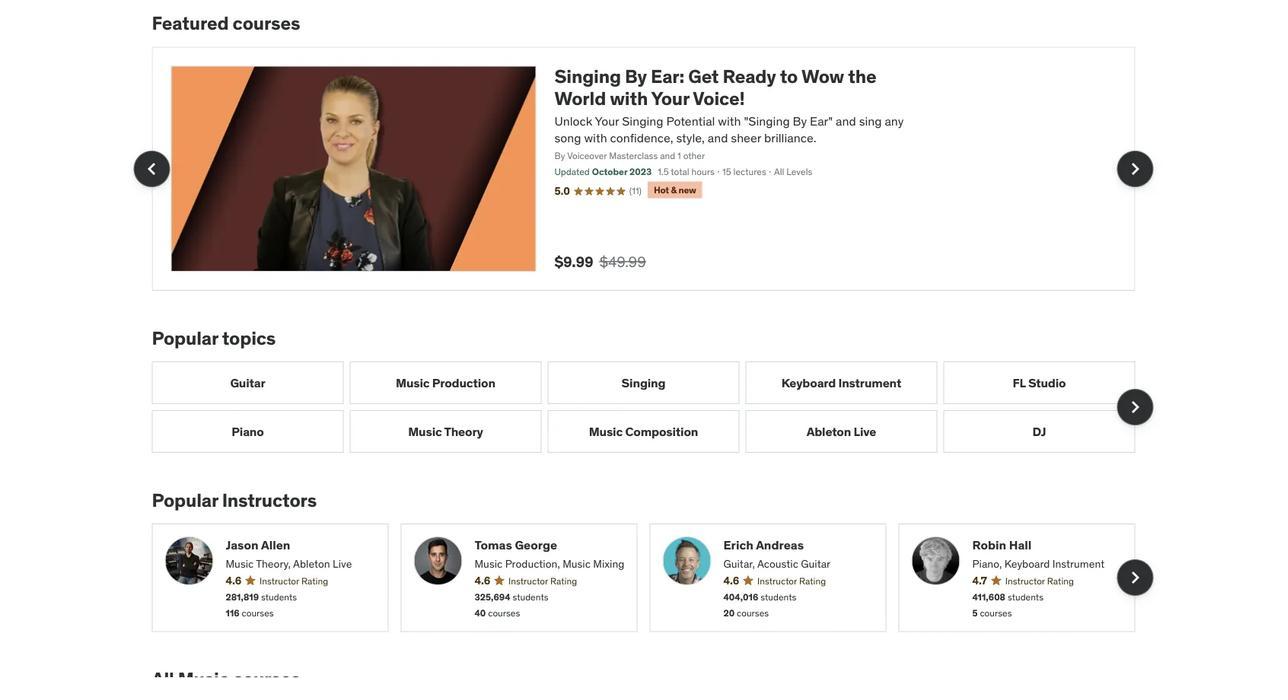 Task type: describe. For each thing, give the bounding box(es) containing it.
dj link
[[944, 410, 1135, 453]]

production,
[[505, 557, 560, 571]]

ableton inside jason allen music theory, ableton live
[[293, 557, 330, 571]]

15
[[722, 166, 731, 178]]

unlock
[[555, 113, 593, 129]]

keyboard instrument
[[782, 375, 902, 390]]

hall
[[1009, 537, 1032, 553]]

song
[[555, 130, 581, 146]]

carousel element for popular topics
[[152, 362, 1154, 453]]

281,819
[[226, 591, 259, 603]]

ear:
[[651, 65, 685, 88]]

theory
[[444, 424, 483, 439]]

fl
[[1013, 375, 1026, 390]]

hot & new
[[654, 184, 696, 195]]

$9.99
[[555, 253, 593, 271]]

instrument inside robin hall piano, keyboard instrument
[[1053, 557, 1105, 571]]

courses for tomas
[[488, 607, 520, 619]]

(11)
[[629, 185, 642, 197]]

courses for erich
[[737, 607, 769, 619]]

robin hall piano, keyboard instrument
[[973, 537, 1105, 571]]

singing for singing
[[622, 375, 666, 390]]

2023
[[630, 166, 652, 178]]

0 horizontal spatial instrument
[[839, 375, 902, 390]]

1 horizontal spatial and
[[708, 130, 728, 146]]

instructor rating for allen
[[260, 575, 328, 587]]

wow
[[802, 65, 844, 88]]

404,016 students 20 courses
[[724, 591, 797, 619]]

all levels
[[774, 166, 813, 178]]

levels
[[787, 166, 813, 178]]

4.6 for tomas george
[[475, 574, 490, 588]]

courses for jason
[[242, 607, 274, 619]]

erich
[[724, 537, 754, 553]]

2 horizontal spatial and
[[836, 113, 856, 129]]

instructor for allen
[[260, 575, 299, 587]]

20
[[724, 607, 735, 619]]

featured courses
[[152, 12, 300, 35]]

dj
[[1033, 424, 1046, 439]]

production
[[432, 375, 496, 390]]

music production link
[[350, 362, 542, 404]]

"singing
[[744, 113, 790, 129]]

fl studio link
[[944, 362, 1135, 404]]

1.5 total hours
[[658, 166, 715, 178]]

popular instructors element
[[152, 489, 1154, 632]]

to
[[780, 65, 798, 88]]

15 lectures
[[722, 166, 766, 178]]

sheer
[[731, 130, 761, 146]]

keyboard inside keyboard instrument link
[[782, 375, 836, 390]]

piano,
[[973, 557, 1002, 571]]

hot
[[654, 184, 669, 195]]

tomas george link
[[475, 537, 625, 554]]

keyboard instrument link
[[746, 362, 938, 404]]

jason
[[226, 537, 259, 553]]

5.0
[[555, 184, 570, 198]]

previous image
[[140, 157, 164, 181]]

theory,
[[256, 557, 291, 571]]

erich andreas link
[[724, 537, 874, 554]]

style,
[[676, 130, 705, 146]]

instructor rating for george
[[509, 575, 577, 587]]

next image for popular topics
[[1123, 395, 1148, 419]]

ableton live
[[807, 424, 876, 439]]

sing
[[859, 113, 882, 129]]

&
[[671, 184, 677, 195]]

411,608
[[973, 591, 1006, 603]]

students for andreas
[[761, 591, 797, 603]]

music down tomas on the bottom of page
[[475, 557, 503, 571]]

1.5
[[658, 166, 669, 178]]

andreas
[[756, 537, 804, 553]]

studio
[[1028, 375, 1066, 390]]

music left composition
[[589, 424, 623, 439]]

0 vertical spatial with
[[610, 87, 648, 110]]

music production
[[396, 375, 496, 390]]

students for george
[[513, 591, 549, 603]]

411,608 students 5 courses
[[973, 591, 1044, 619]]

get
[[688, 65, 719, 88]]

1
[[678, 150, 681, 162]]

rating for allen
[[301, 575, 328, 587]]

george
[[515, 537, 557, 553]]

composition
[[625, 424, 698, 439]]

october
[[592, 166, 628, 178]]

popular topics
[[152, 327, 276, 350]]

updated october 2023
[[555, 166, 652, 178]]

116
[[226, 607, 240, 619]]

popular instructors
[[152, 489, 317, 512]]

4.6 for jason allen
[[226, 574, 241, 588]]

robin
[[973, 537, 1007, 553]]

brilliance.
[[764, 130, 817, 146]]

students for allen
[[261, 591, 297, 603]]



Task type: vqa. For each thing, say whether or not it's contained in the screenshot.


Task type: locate. For each thing, give the bounding box(es) containing it.
4.7
[[973, 574, 987, 588]]

rating down robin hall piano, keyboard instrument in the bottom right of the page
[[1047, 575, 1074, 587]]

singing up music composition
[[622, 375, 666, 390]]

instructor rating for andreas
[[758, 575, 826, 587]]

2 vertical spatial singing
[[622, 375, 666, 390]]

singing
[[555, 65, 621, 88], [622, 113, 664, 129], [622, 375, 666, 390]]

live inside jason allen music theory, ableton live
[[333, 557, 352, 571]]

1 horizontal spatial with
[[610, 87, 648, 110]]

0 vertical spatial by
[[625, 65, 647, 88]]

1 horizontal spatial 4.6
[[475, 574, 490, 588]]

0 vertical spatial live
[[854, 424, 876, 439]]

0 vertical spatial instrument
[[839, 375, 902, 390]]

1 instructor from the left
[[260, 575, 299, 587]]

$49.99
[[599, 253, 646, 271]]

1 vertical spatial with
[[718, 113, 741, 129]]

music inside jason allen music theory, ableton live
[[226, 557, 254, 571]]

confidence,
[[610, 130, 673, 146]]

courses down 325,694
[[488, 607, 520, 619]]

all
[[774, 166, 784, 178]]

carousel element for popular instructors
[[152, 524, 1154, 632]]

tomas george music production, music mixing
[[475, 537, 625, 571]]

1 horizontal spatial instrument
[[1053, 557, 1105, 571]]

2 horizontal spatial with
[[718, 113, 741, 129]]

0 vertical spatial your
[[651, 87, 689, 110]]

singing up confidence,
[[622, 113, 664, 129]]

fl studio
[[1013, 375, 1066, 390]]

guitar
[[230, 375, 265, 390], [801, 557, 831, 571]]

any
[[885, 113, 904, 129]]

students down production, at the left of page
[[513, 591, 549, 603]]

0 horizontal spatial by
[[555, 150, 565, 162]]

4.6 for erich andreas
[[724, 574, 739, 588]]

1 horizontal spatial by
[[625, 65, 647, 88]]

students right 411,608
[[1008, 591, 1044, 603]]

0 horizontal spatial live
[[333, 557, 352, 571]]

the
[[848, 65, 877, 88]]

next image
[[1123, 157, 1148, 181]]

0 horizontal spatial keyboard
[[782, 375, 836, 390]]

0 horizontal spatial and
[[660, 150, 675, 162]]

1 vertical spatial singing
[[622, 113, 664, 129]]

1 vertical spatial by
[[793, 113, 807, 129]]

music theory link
[[350, 410, 542, 453]]

music composition
[[589, 424, 698, 439]]

guitar inside erich andreas guitar, acoustic guitar
[[801, 557, 831, 571]]

updated
[[555, 166, 590, 178]]

0 vertical spatial guitar
[[230, 375, 265, 390]]

0 vertical spatial popular
[[152, 327, 218, 350]]

325,694 students 40 courses
[[475, 591, 549, 619]]

guitar down erich andreas link
[[801, 557, 831, 571]]

instructor down acoustic
[[758, 575, 797, 587]]

3 rating from the left
[[799, 575, 826, 587]]

0 horizontal spatial your
[[595, 113, 619, 129]]

potential
[[667, 113, 715, 129]]

courses inside 404,016 students 20 courses
[[737, 607, 769, 619]]

carousel element containing singing by ear: get ready to wow the world with your voice!
[[134, 47, 1154, 291]]

your up the potential at the top right of page
[[651, 87, 689, 110]]

4.6 down guitar,
[[724, 574, 739, 588]]

courses inside 325,694 students 40 courses
[[488, 607, 520, 619]]

instructor rating
[[260, 575, 328, 587], [509, 575, 577, 587], [758, 575, 826, 587], [1006, 575, 1074, 587]]

0 vertical spatial singing
[[555, 65, 621, 88]]

singing up unlock
[[555, 65, 621, 88]]

topics
[[222, 327, 276, 350]]

voiceover
[[567, 150, 607, 162]]

4.6
[[226, 574, 241, 588], [475, 574, 490, 588], [724, 574, 739, 588]]

2 popular from the top
[[152, 489, 218, 512]]

jason allen music theory, ableton live
[[226, 537, 352, 571]]

1 vertical spatial instrument
[[1053, 557, 1105, 571]]

jason allen link
[[226, 537, 376, 554]]

instructors
[[222, 489, 317, 512]]

4 rating from the left
[[1047, 575, 1074, 587]]

4 instructor rating from the left
[[1006, 575, 1074, 587]]

keyboard up the ableton live
[[782, 375, 836, 390]]

mixing
[[593, 557, 625, 571]]

4 students from the left
[[1008, 591, 1044, 603]]

2 rating from the left
[[550, 575, 577, 587]]

students inside 411,608 students 5 courses
[[1008, 591, 1044, 603]]

1 vertical spatial popular
[[152, 489, 218, 512]]

2 students from the left
[[513, 591, 549, 603]]

hours
[[692, 166, 715, 178]]

ableton down keyboard instrument link
[[807, 424, 851, 439]]

rating down erich andreas link
[[799, 575, 826, 587]]

281,819 students 116 courses
[[226, 591, 297, 619]]

0 vertical spatial keyboard
[[782, 375, 836, 390]]

robin hall link
[[973, 537, 1123, 554]]

and left 1
[[660, 150, 675, 162]]

popular for popular instructors
[[152, 489, 218, 512]]

next image
[[1123, 395, 1148, 419], [1123, 566, 1148, 590]]

singing inside singing link
[[622, 375, 666, 390]]

instructor for andreas
[[758, 575, 797, 587]]

1 students from the left
[[261, 591, 297, 603]]

popular
[[152, 327, 218, 350], [152, 489, 218, 512]]

keyboard
[[782, 375, 836, 390], [1005, 557, 1050, 571]]

music theory
[[408, 424, 483, 439]]

students inside 325,694 students 40 courses
[[513, 591, 549, 603]]

by down song
[[555, 150, 565, 162]]

2 instructor rating from the left
[[509, 575, 577, 587]]

live down keyboard instrument link
[[854, 424, 876, 439]]

3 4.6 from the left
[[724, 574, 739, 588]]

by up brilliance.
[[793, 113, 807, 129]]

music
[[396, 375, 430, 390], [408, 424, 442, 439], [589, 424, 623, 439], [226, 557, 254, 571], [475, 557, 503, 571], [563, 557, 591, 571]]

students down the theory,
[[261, 591, 297, 603]]

rating for george
[[550, 575, 577, 587]]

masterclass
[[609, 150, 658, 162]]

music left theory
[[408, 424, 442, 439]]

piano link
[[152, 410, 344, 453]]

courses right featured
[[233, 12, 300, 35]]

0 horizontal spatial guitar
[[230, 375, 265, 390]]

guitar inside guitar link
[[230, 375, 265, 390]]

carousel element containing guitar
[[152, 362, 1154, 453]]

instructor rating down the theory,
[[260, 575, 328, 587]]

40
[[475, 607, 486, 619]]

other
[[683, 150, 705, 162]]

singing link
[[548, 362, 740, 404]]

courses down 411,608
[[980, 607, 1012, 619]]

1 horizontal spatial ableton
[[807, 424, 851, 439]]

2 4.6 from the left
[[475, 574, 490, 588]]

acoustic
[[757, 557, 799, 571]]

instructor for hall
[[1006, 575, 1045, 587]]

singing by ear: get ready to wow the world with your voice! unlock your singing potential with "singing by ear" and sing any song with confidence, style, and sheer brilliance. by voiceover masterclass and 1 other
[[555, 65, 904, 162]]

1 vertical spatial next image
[[1123, 566, 1148, 590]]

1 horizontal spatial live
[[854, 424, 876, 439]]

with up voiceover
[[584, 130, 607, 146]]

keyboard down hall
[[1005, 557, 1050, 571]]

ableton down jason allen link
[[293, 557, 330, 571]]

1 4.6 from the left
[[226, 574, 241, 588]]

rating down tomas george music production, music mixing
[[550, 575, 577, 587]]

music composition link
[[548, 410, 740, 453]]

0 vertical spatial ableton
[[807, 424, 851, 439]]

students inside 404,016 students 20 courses
[[761, 591, 797, 603]]

1 next image from the top
[[1123, 395, 1148, 419]]

rating down jason allen music theory, ableton live
[[301, 575, 328, 587]]

325,694
[[475, 591, 510, 603]]

1 vertical spatial keyboard
[[1005, 557, 1050, 571]]

and left sing
[[836, 113, 856, 129]]

404,016
[[724, 591, 758, 603]]

1 vertical spatial carousel element
[[152, 362, 1154, 453]]

0 vertical spatial carousel element
[[134, 47, 1154, 291]]

live down jason allen link
[[333, 557, 352, 571]]

1 rating from the left
[[301, 575, 328, 587]]

live
[[854, 424, 876, 439], [333, 557, 352, 571]]

popular for popular topics
[[152, 327, 218, 350]]

carousel element for featured courses
[[134, 47, 1154, 291]]

instructor rating down robin hall piano, keyboard instrument in the bottom right of the page
[[1006, 575, 1074, 587]]

rating for hall
[[1047, 575, 1074, 587]]

4 instructor from the left
[[1006, 575, 1045, 587]]

1 vertical spatial ableton
[[293, 557, 330, 571]]

1 vertical spatial guitar
[[801, 557, 831, 571]]

carousel element
[[134, 47, 1154, 291], [152, 362, 1154, 453], [152, 524, 1154, 632]]

with
[[610, 87, 648, 110], [718, 113, 741, 129], [584, 130, 607, 146]]

guitar link
[[152, 362, 344, 404]]

0 horizontal spatial ableton
[[293, 557, 330, 571]]

courses down 404,016
[[737, 607, 769, 619]]

featured
[[152, 12, 229, 35]]

3 instructor rating from the left
[[758, 575, 826, 587]]

3 instructor from the left
[[758, 575, 797, 587]]

with up sheer
[[718, 113, 741, 129]]

instrument down the 'robin hall' link
[[1053, 557, 1105, 571]]

courses inside 411,608 students 5 courses
[[980, 607, 1012, 619]]

music down jason
[[226, 557, 254, 571]]

2 vertical spatial and
[[660, 150, 675, 162]]

allen
[[261, 537, 290, 553]]

$9.99 $49.99
[[555, 253, 646, 271]]

0 horizontal spatial with
[[584, 130, 607, 146]]

and right style,
[[708, 130, 728, 146]]

instructor down the theory,
[[260, 575, 299, 587]]

instructor rating down acoustic
[[758, 575, 826, 587]]

music left the mixing
[[563, 557, 591, 571]]

0 vertical spatial next image
[[1123, 395, 1148, 419]]

carousel element containing jason allen
[[152, 524, 1154, 632]]

2 instructor from the left
[[509, 575, 548, 587]]

instructor rating for hall
[[1006, 575, 1074, 587]]

2 vertical spatial by
[[555, 150, 565, 162]]

courses inside 281,819 students 116 courses
[[242, 607, 274, 619]]

2 vertical spatial carousel element
[[152, 524, 1154, 632]]

instructor down production, at the left of page
[[509, 575, 548, 587]]

2 vertical spatial with
[[584, 130, 607, 146]]

piano
[[232, 424, 264, 439]]

music left the "production"
[[396, 375, 430, 390]]

instrument
[[839, 375, 902, 390], [1053, 557, 1105, 571]]

instructor up 411,608 students 5 courses
[[1006, 575, 1045, 587]]

students inside 281,819 students 116 courses
[[261, 591, 297, 603]]

0 vertical spatial and
[[836, 113, 856, 129]]

world
[[555, 87, 606, 110]]

1 popular from the top
[[152, 327, 218, 350]]

courses
[[233, 12, 300, 35], [242, 607, 274, 619], [488, 607, 520, 619], [737, 607, 769, 619], [980, 607, 1012, 619]]

1 horizontal spatial keyboard
[[1005, 557, 1050, 571]]

with up confidence,
[[610, 87, 648, 110]]

1 horizontal spatial your
[[651, 87, 689, 110]]

your
[[651, 87, 689, 110], [595, 113, 619, 129]]

rating
[[301, 575, 328, 587], [550, 575, 577, 587], [799, 575, 826, 587], [1047, 575, 1074, 587]]

next image for popular instructors
[[1123, 566, 1148, 590]]

tomas
[[475, 537, 512, 553]]

1 vertical spatial and
[[708, 130, 728, 146]]

lectures
[[734, 166, 766, 178]]

by left 'ear:'
[[625, 65, 647, 88]]

students down acoustic
[[761, 591, 797, 603]]

0 horizontal spatial 4.6
[[226, 574, 241, 588]]

2 horizontal spatial 4.6
[[724, 574, 739, 588]]

ableton live link
[[746, 410, 938, 453]]

1 vertical spatial your
[[595, 113, 619, 129]]

1 instructor rating from the left
[[260, 575, 328, 587]]

new
[[679, 184, 696, 195]]

2 next image from the top
[[1123, 566, 1148, 590]]

4.6 up "281,819"
[[226, 574, 241, 588]]

ready
[[723, 65, 776, 88]]

instructor rating down production, at the left of page
[[509, 575, 577, 587]]

instructor for george
[[509, 575, 548, 587]]

your right unlock
[[595, 113, 619, 129]]

students for hall
[[1008, 591, 1044, 603]]

3 students from the left
[[761, 591, 797, 603]]

singing for singing by ear: get ready to wow the world with your voice! unlock your singing potential with "singing by ear" and sing any song with confidence, style, and sheer brilliance. by voiceover masterclass and 1 other
[[555, 65, 621, 88]]

total
[[671, 166, 689, 178]]

2 horizontal spatial by
[[793, 113, 807, 129]]

guitar,
[[724, 557, 755, 571]]

courses for robin
[[980, 607, 1012, 619]]

instructor
[[260, 575, 299, 587], [509, 575, 548, 587], [758, 575, 797, 587], [1006, 575, 1045, 587]]

next image inside "popular instructors" element
[[1123, 566, 1148, 590]]

courses down "281,819"
[[242, 607, 274, 619]]

instrument up the ableton live
[[839, 375, 902, 390]]

voice!
[[693, 87, 745, 110]]

ear"
[[810, 113, 833, 129]]

1 vertical spatial live
[[333, 557, 352, 571]]

1 horizontal spatial guitar
[[801, 557, 831, 571]]

rating for andreas
[[799, 575, 826, 587]]

keyboard inside robin hall piano, keyboard instrument
[[1005, 557, 1050, 571]]

4.6 up 325,694
[[475, 574, 490, 588]]

guitar down topics
[[230, 375, 265, 390]]



